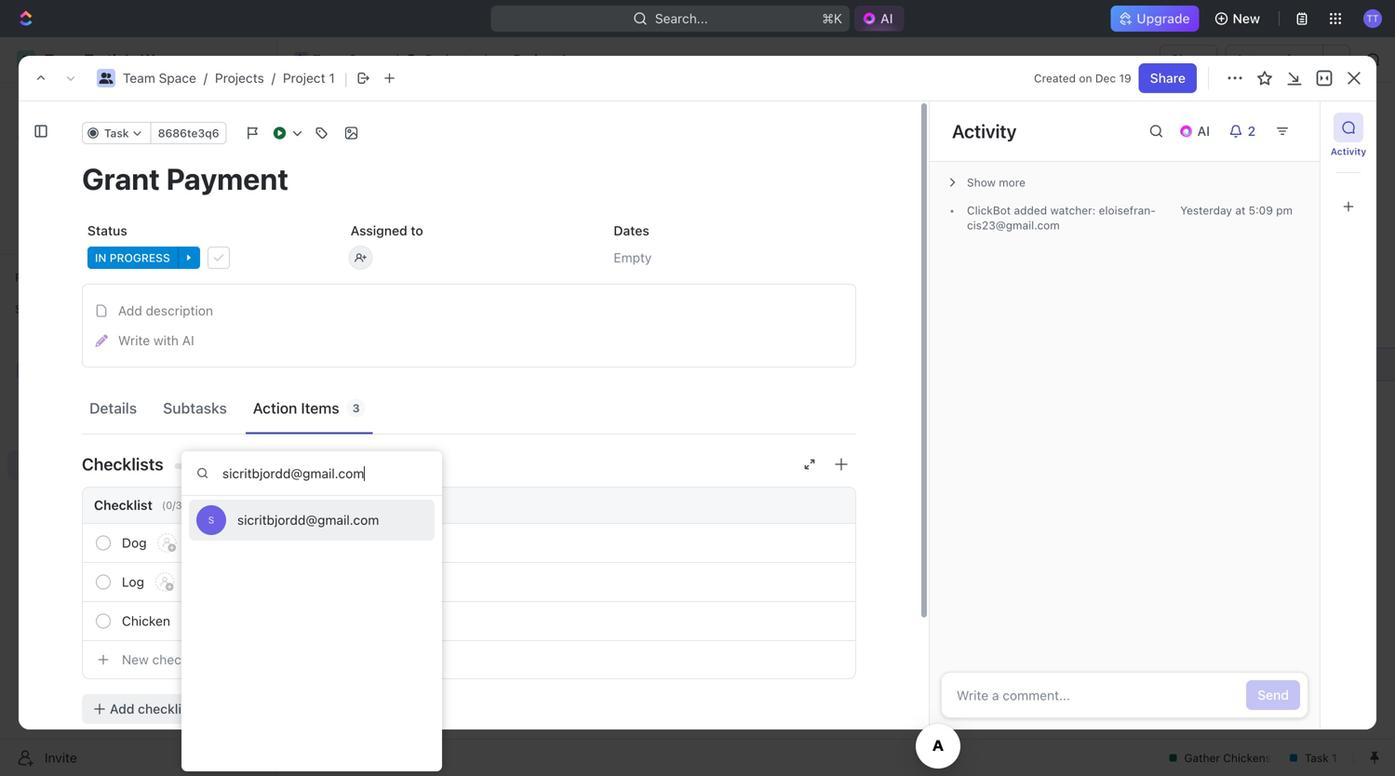 Task type: describe. For each thing, give the bounding box(es) containing it.
add task button
[[1250, 113, 1329, 142]]

19
[[1120, 72, 1132, 85]]

1 inside team space / projects / project 1 |
[[329, 70, 335, 86]]

1 horizontal spatial team space
[[313, 52, 386, 67]]

home
[[45, 97, 80, 113]]

yesterday
[[1181, 204, 1233, 217]]

pm
[[1277, 204, 1293, 217]]

add description
[[118, 303, 213, 318]]

automations
[[1236, 52, 1314, 67]]

automations button
[[1227, 46, 1323, 74]]

grant payment
[[375, 357, 467, 372]]

team inside sidebar navigation
[[45, 363, 77, 378]]

0 vertical spatial project
[[514, 52, 558, 67]]

spaces
[[15, 303, 54, 316]]

1 horizontal spatial to
[[411, 223, 423, 238]]

checklist for add
[[138, 702, 193, 717]]

share for share button right of 19
[[1151, 70, 1186, 86]]

invite
[[45, 750, 77, 766]]

s
[[208, 515, 214, 526]]

add for add checklist
[[110, 702, 135, 717]]

added
[[1015, 204, 1048, 217]]

projects inside tree
[[56, 394, 105, 410]]

add checklist button
[[82, 695, 204, 724]]

add for add description
[[118, 303, 142, 318]]

progress
[[362, 264, 423, 277]]

team space link for user group image
[[45, 356, 266, 385]]

0 horizontal spatial project 1 link
[[283, 70, 335, 86]]

inbox link
[[7, 122, 270, 152]]

2 horizontal spatial team
[[313, 52, 345, 67]]

add description button
[[88, 296, 850, 326]]

1 horizontal spatial user group image
[[296, 55, 308, 64]]

dashboards
[[45, 192, 117, 208]]

8686te3q6
[[158, 127, 219, 140]]

dates
[[614, 223, 650, 238]]

write with ai
[[118, 333, 194, 348]]

home link
[[7, 90, 270, 120]]

in
[[347, 264, 359, 277]]

user group image
[[19, 365, 33, 376]]

at
[[1236, 204, 1246, 217]]

chicken
[[122, 614, 170, 629]]

details
[[89, 399, 137, 417]]

Search tasks... text field
[[1164, 212, 1350, 240]]

share button down upgrade
[[1160, 45, 1218, 74]]

team inside team space / projects / project 1 |
[[123, 70, 155, 86]]

action
[[253, 399, 297, 417]]

activity inside "task sidebar navigation" "tab list"
[[1331, 146, 1367, 157]]

cis23@gmail.com
[[967, 204, 1156, 232]]

sicritbjordd@gmail.com
[[237, 513, 379, 528]]

hide
[[966, 219, 991, 232]]

checklist
[[94, 498, 153, 513]]

task sidebar content section
[[929, 101, 1320, 730]]

dashboards link
[[7, 185, 270, 215]]

status
[[88, 223, 127, 238]]

subtasks
[[163, 399, 227, 417]]

upgrade
[[1137, 11, 1191, 26]]

favorites
[[15, 271, 64, 284]]

write
[[118, 333, 150, 348]]

pencil image
[[95, 335, 108, 347]]

0 horizontal spatial to
[[347, 442, 363, 455]]

dec
[[1096, 72, 1117, 85]]

new for new
[[1233, 11, 1261, 26]]

1 horizontal spatial project 1
[[514, 52, 567, 67]]

inbox
[[45, 129, 77, 144]]

projects link inside sidebar navigation
[[56, 387, 218, 417]]

2 vertical spatial 1
[[412, 111, 425, 142]]

0 vertical spatial projects
[[425, 52, 475, 67]]

watcher:
[[1051, 204, 1096, 217]]

description
[[146, 303, 213, 318]]

hide button
[[959, 215, 999, 237]]

add for add task
[[1261, 120, 1286, 135]]



Task type: vqa. For each thing, say whether or not it's contained in the screenshot.
top Activity
yes



Task type: locate. For each thing, give the bounding box(es) containing it.
1 vertical spatial to
[[347, 442, 363, 455]]

log
[[122, 575, 144, 590]]

add up 'write'
[[118, 303, 142, 318]]

2 horizontal spatial projects
[[425, 52, 475, 67]]

send
[[1258, 688, 1290, 703]]

4
[[404, 442, 412, 455]]

8686te3q6 button
[[150, 122, 227, 144]]

1 horizontal spatial space
[[159, 70, 196, 86]]

details button
[[82, 391, 144, 426]]

1 vertical spatial 1
[[329, 70, 335, 86]]

task
[[1289, 120, 1318, 135]]

1 horizontal spatial project 1 link
[[490, 48, 572, 71]]

0 vertical spatial project 1
[[514, 52, 567, 67]]

1 horizontal spatial new
[[1233, 11, 1261, 26]]

1 vertical spatial space
[[159, 70, 196, 86]]

1 vertical spatial projects
[[215, 70, 264, 86]]

eloisefran cis23@gmail.com
[[967, 204, 1156, 232]]

share
[[1171, 52, 1207, 67], [1151, 70, 1186, 86]]

favorites button
[[7, 266, 83, 289]]

2 vertical spatial add
[[110, 702, 135, 717]]

eloisefran
[[1099, 204, 1156, 217]]

activity
[[953, 120, 1017, 142], [1331, 146, 1367, 157]]

projects inside team space / projects / project 1 |
[[215, 70, 264, 86]]

0 vertical spatial 1
[[561, 52, 567, 67]]

1
[[561, 52, 567, 67], [329, 70, 335, 86], [412, 111, 425, 142]]

0 horizontal spatial team
[[45, 363, 77, 378]]

with
[[154, 333, 179, 348]]

1 horizontal spatial activity
[[1331, 146, 1367, 157]]

1 horizontal spatial team
[[123, 70, 155, 86]]

grant
[[375, 357, 410, 372]]

project
[[514, 52, 558, 67], [283, 70, 326, 86], [323, 111, 407, 142]]

to left the do on the left of the page
[[347, 442, 363, 455]]

0 vertical spatial team
[[313, 52, 345, 67]]

activity inside task sidebar content section
[[953, 120, 1017, 142]]

1 vertical spatial activity
[[1331, 146, 1367, 157]]

team space inside tree
[[45, 363, 118, 378]]

⌘k
[[822, 11, 843, 26]]

in progress
[[347, 264, 423, 277]]

1 vertical spatial team space
[[45, 363, 118, 378]]

created
[[1035, 72, 1076, 85]]

clickbot
[[967, 204, 1011, 217]]

team space
[[313, 52, 386, 67], [45, 363, 118, 378]]

action items
[[253, 399, 340, 417]]

new up automations
[[1233, 11, 1261, 26]]

add down new checklist item
[[110, 702, 135, 717]]

assigned
[[351, 223, 408, 238]]

0 horizontal spatial team space
[[45, 363, 118, 378]]

to right the assigned
[[411, 223, 423, 238]]

tree
[[7, 324, 270, 575]]

added watcher:
[[1011, 204, 1099, 217]]

new inside button
[[1233, 11, 1261, 26]]

user group image up team space / projects / project 1 |
[[296, 55, 308, 64]]

created on dec 19
[[1035, 72, 1132, 85]]

share for share button underneath upgrade
[[1171, 52, 1207, 67]]

team space link for the left user group icon
[[123, 70, 196, 86]]

ai
[[182, 333, 194, 348]]

tree inside sidebar navigation
[[7, 324, 270, 575]]

team right user group image
[[45, 363, 77, 378]]

0 vertical spatial to
[[411, 223, 423, 238]]

space inside team space / projects / project 1 |
[[159, 70, 196, 86]]

checklist inside button
[[138, 702, 193, 717]]

checklist (0/3)
[[94, 498, 186, 513]]

add checklist
[[110, 702, 193, 717]]

0 horizontal spatial 1
[[329, 70, 335, 86]]

item
[[209, 652, 235, 668]]

new
[[1233, 11, 1261, 26], [122, 652, 149, 668]]

add
[[1261, 120, 1286, 135], [118, 303, 142, 318], [110, 702, 135, 717]]

upgrade link
[[1111, 6, 1200, 32]]

team up |
[[313, 52, 345, 67]]

team up home link
[[123, 70, 155, 86]]

yesterday at 5:09 pm
[[1181, 204, 1293, 217]]

share right 19
[[1151, 70, 1186, 86]]

tree containing team space
[[7, 324, 270, 575]]

projects
[[425, 52, 475, 67], [215, 70, 264, 86], [56, 394, 105, 410]]

1 vertical spatial team
[[123, 70, 155, 86]]

1 horizontal spatial projects
[[215, 70, 264, 86]]

team space up |
[[313, 52, 386, 67]]

1 vertical spatial new
[[122, 652, 149, 668]]

Edit task name text field
[[82, 161, 857, 196]]

to
[[411, 223, 423, 238], [347, 442, 363, 455]]

add inside button
[[110, 702, 135, 717]]

new for new checklist item
[[122, 652, 149, 668]]

2 vertical spatial team
[[45, 363, 77, 378]]

0 vertical spatial add
[[1261, 120, 1286, 135]]

grant payment link
[[371, 351, 645, 378]]

assigned to
[[351, 223, 423, 238]]

do
[[366, 442, 383, 455]]

payment
[[413, 357, 467, 372]]

space inside sidebar navigation
[[81, 363, 118, 378]]

dog
[[122, 535, 147, 551]]

sidebar navigation
[[0, 37, 278, 777]]

2 horizontal spatial 1
[[561, 52, 567, 67]]

5:09
[[1249, 204, 1274, 217]]

0 vertical spatial new
[[1233, 11, 1261, 26]]

0 horizontal spatial projects
[[56, 394, 105, 410]]

0 horizontal spatial project 1
[[323, 111, 430, 142]]

0 vertical spatial checklist
[[152, 652, 206, 668]]

0 horizontal spatial new
[[122, 652, 149, 668]]

user group image up home link
[[99, 73, 113, 84]]

send button
[[1247, 681, 1301, 710]]

checklists
[[82, 454, 164, 474]]

subtasks button
[[156, 391, 234, 426]]

project inside team space / projects / project 1 |
[[283, 70, 326, 86]]

1 vertical spatial share
[[1151, 70, 1186, 86]]

new checklist item
[[122, 652, 235, 668]]

team space link
[[290, 48, 391, 71], [123, 70, 196, 86], [45, 356, 266, 385]]

share down upgrade
[[1171, 52, 1207, 67]]

0 vertical spatial team space
[[313, 52, 386, 67]]

0 horizontal spatial space
[[81, 363, 118, 378]]

1 vertical spatial user group image
[[99, 73, 113, 84]]

0/3
[[212, 460, 229, 473]]

checklist left the item
[[152, 652, 206, 668]]

2 vertical spatial projects
[[56, 394, 105, 410]]

new button
[[1207, 4, 1272, 34]]

add left task at the top right of page
[[1261, 120, 1286, 135]]

projects link
[[402, 48, 479, 71], [215, 70, 264, 86], [56, 387, 218, 417]]

|
[[344, 69, 348, 88]]

new down chicken
[[122, 652, 149, 668]]

(0/3)
[[162, 500, 186, 512]]

task sidebar navigation tab list
[[1329, 113, 1370, 222]]

share button
[[1160, 45, 1218, 74], [1139, 63, 1197, 93]]

items
[[301, 399, 340, 417]]

0 horizontal spatial activity
[[953, 120, 1017, 142]]

1 vertical spatial checklist
[[138, 702, 193, 717]]

0 vertical spatial share
[[1171, 52, 1207, 67]]

on
[[1080, 72, 1093, 85]]

add task
[[1261, 120, 1318, 135]]

0 vertical spatial user group image
[[296, 55, 308, 64]]

to do
[[347, 442, 383, 455]]

space
[[349, 52, 386, 67], [159, 70, 196, 86], [81, 363, 118, 378]]

team space down pencil image on the top of page
[[45, 363, 118, 378]]

team
[[313, 52, 345, 67], [123, 70, 155, 86], [45, 363, 77, 378]]

1 vertical spatial project
[[283, 70, 326, 86]]

2 horizontal spatial space
[[349, 52, 386, 67]]

project 1
[[514, 52, 567, 67], [323, 111, 430, 142]]

search...
[[655, 11, 708, 26]]

checklist
[[152, 652, 206, 668], [138, 702, 193, 717]]

2 vertical spatial project
[[323, 111, 407, 142]]

Search... text field
[[182, 452, 442, 496]]

checklist for new
[[152, 652, 206, 668]]

/
[[395, 52, 398, 67], [483, 52, 487, 67], [204, 70, 208, 86], [272, 70, 276, 86]]

2 vertical spatial space
[[81, 363, 118, 378]]

user group image
[[296, 55, 308, 64], [99, 73, 113, 84]]

share button right 19
[[1139, 63, 1197, 93]]

0 vertical spatial activity
[[953, 120, 1017, 142]]

project 1 link
[[490, 48, 572, 71], [283, 70, 335, 86]]

team space / projects / project 1 |
[[123, 69, 348, 88]]

0 vertical spatial space
[[349, 52, 386, 67]]

write with ai button
[[88, 326, 850, 356]]

checklist down new checklist item
[[138, 702, 193, 717]]

1 vertical spatial project 1
[[323, 111, 430, 142]]

1 vertical spatial add
[[118, 303, 142, 318]]

1 horizontal spatial 1
[[412, 111, 425, 142]]

3
[[353, 402, 360, 415]]

0 horizontal spatial user group image
[[99, 73, 113, 84]]



